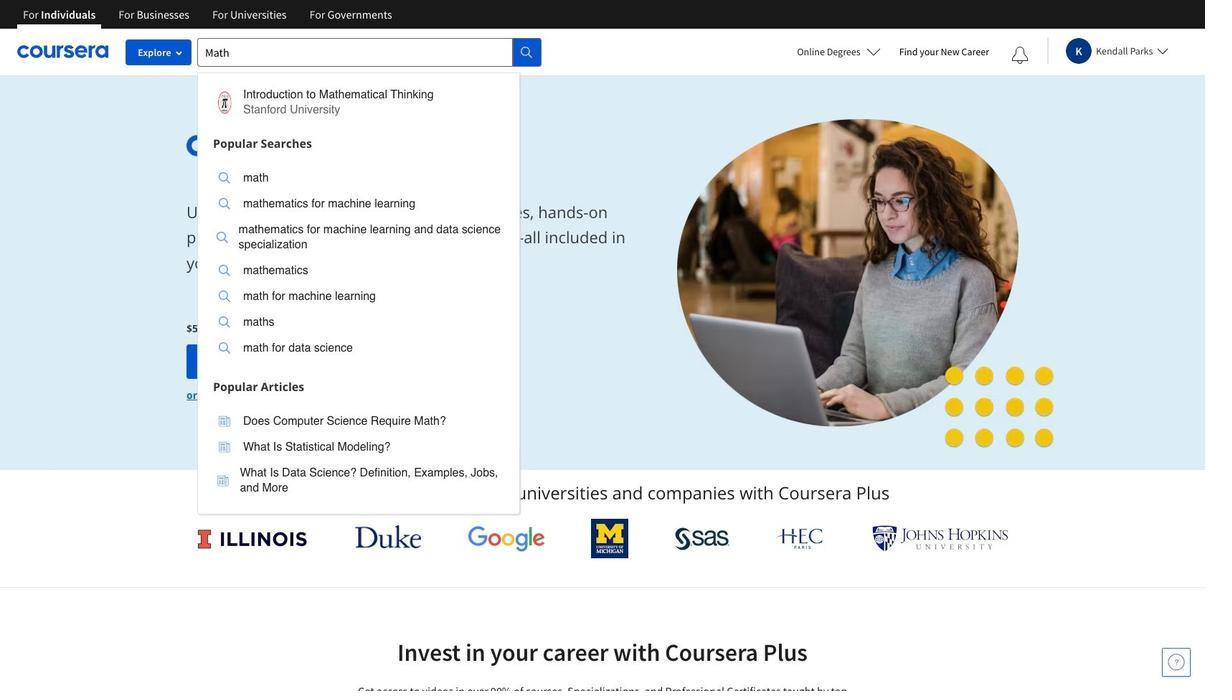 Task type: describe. For each thing, give the bounding box(es) containing it.
banner navigation
[[11, 0, 404, 29]]

What do you want to learn? text field
[[197, 38, 513, 66]]

johns hopkins university image
[[873, 525, 1009, 552]]

sas image
[[675, 527, 730, 550]]

2 list box from the top
[[198, 399, 520, 513]]

1 list box from the top
[[198, 156, 520, 373]]



Task type: locate. For each thing, give the bounding box(es) containing it.
coursera plus image
[[187, 135, 405, 156]]

autocomplete results list box
[[197, 72, 520, 514]]

university of illinois at urbana-champaign image
[[197, 527, 309, 550]]

list box
[[198, 156, 520, 373], [198, 399, 520, 513]]

suggestion image image
[[213, 91, 236, 114], [219, 172, 230, 184], [219, 198, 230, 210], [217, 231, 228, 243], [219, 265, 230, 276], [219, 291, 230, 302], [219, 316, 230, 328], [219, 342, 230, 354], [219, 415, 230, 427], [219, 441, 230, 453], [217, 475, 229, 486]]

None search field
[[197, 38, 542, 514]]

google image
[[468, 525, 545, 552]]

duke university image
[[355, 525, 421, 548]]

university of michigan image
[[591, 519, 629, 558]]

0 vertical spatial list box
[[198, 156, 520, 373]]

coursera image
[[17, 40, 108, 63]]

help center image
[[1168, 654, 1185, 671]]

hec paris image
[[776, 524, 826, 553]]

1 vertical spatial list box
[[198, 399, 520, 513]]



Task type: vqa. For each thing, say whether or not it's contained in the screenshot.
outside on the left bottom
no



